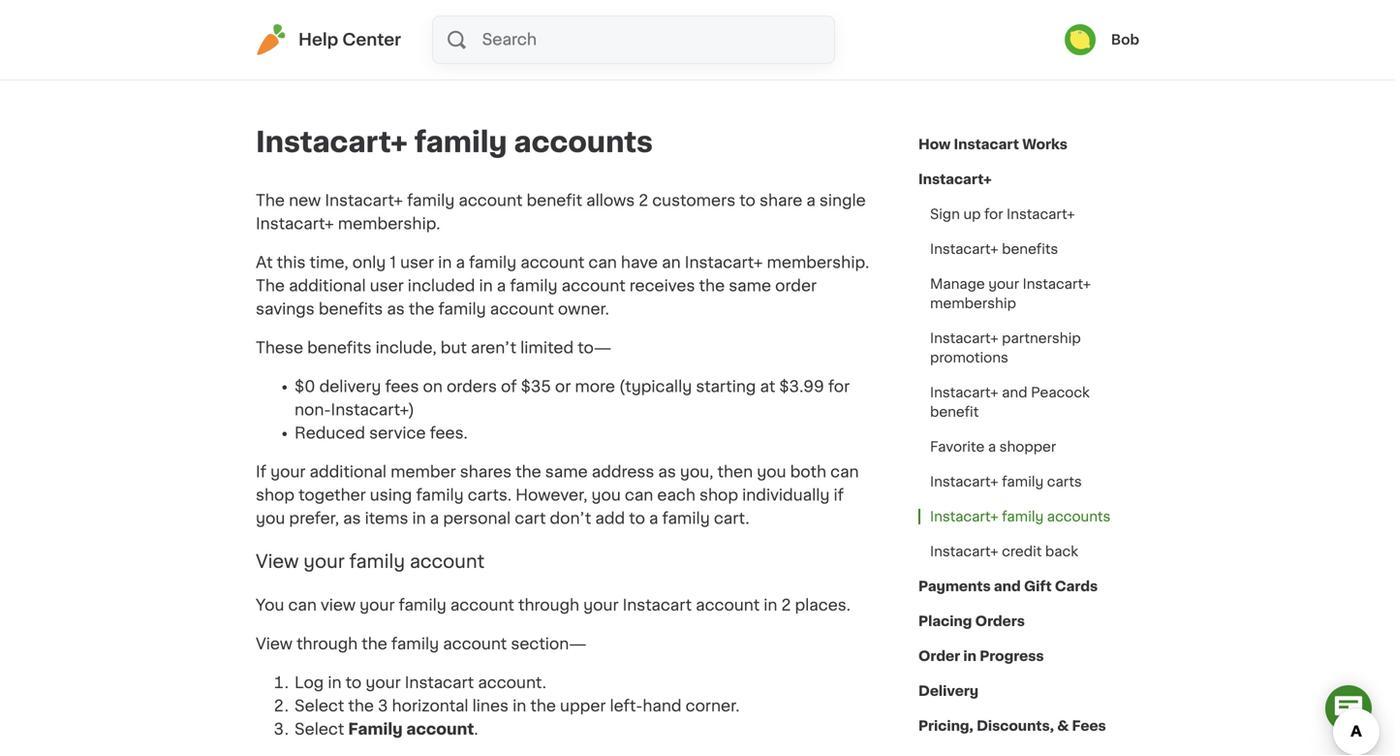 Task type: describe. For each thing, give the bounding box(es) containing it.
address
[[592, 464, 655, 480]]

service
[[369, 426, 426, 441]]

a right included
[[497, 278, 506, 294]]

instacart+ and peacock benefit link
[[919, 375, 1140, 429]]

share
[[760, 193, 803, 208]]

2 vertical spatial you
[[256, 511, 285, 526]]

only
[[353, 255, 386, 270]]

family inside 'link'
[[1002, 475, 1044, 489]]

your inside log in to your instacart account. select the 3 horizontal lines in the upper left-hand corner. select family account .
[[366, 675, 401, 691]]

payments and gift cards
[[919, 580, 1098, 593]]

help
[[299, 32, 339, 48]]

favorite a shopper
[[930, 440, 1057, 454]]

(typically
[[619, 379, 692, 394]]

view for view through the family account section—
[[256, 636, 293, 652]]

sign up for instacart+
[[930, 207, 1076, 221]]

log in to your instacart account. select the 3 horizontal lines in the upper left-hand corner. select family account .
[[295, 675, 740, 737]]

instacart+ credit back
[[930, 545, 1079, 558]]

favorite a shopper link
[[919, 429, 1068, 464]]

each
[[658, 488, 696, 503]]

if
[[834, 488, 844, 503]]

instacart+ partnership promotions
[[930, 331, 1081, 364]]

to—
[[578, 340, 612, 356]]

these benefits include, but aren't limited to—
[[256, 340, 612, 356]]

cart.
[[714, 511, 750, 526]]

on
[[423, 379, 443, 394]]

left-
[[610, 698, 643, 714]]

2 inside "the new instacart+ family account benefit allows 2 customers to share a single instacart+ membership."
[[639, 193, 649, 208]]

hand
[[643, 698, 682, 714]]

a inside "the new instacart+ family account benefit allows 2 customers to share a single instacart+ membership."
[[807, 193, 816, 208]]

Search search field
[[480, 16, 835, 63]]

1 vertical spatial through
[[297, 636, 358, 652]]

same inside if your additional member shares the same address as you, then you both can shop together using family carts. however, you can each shop individually if you prefer, as items in a personal cart don't add to a family cart.
[[545, 464, 588, 480]]

0 vertical spatial user
[[400, 255, 434, 270]]

your down prefer,
[[304, 553, 345, 571]]

in up included
[[438, 255, 452, 270]]

accounts inside instacart+ family accounts link
[[1048, 510, 1111, 523]]

in right included
[[479, 278, 493, 294]]

1 vertical spatial you
[[592, 488, 621, 503]]

instacart+ and peacock benefit
[[930, 386, 1090, 419]]

delivery
[[319, 379, 381, 394]]

placing
[[919, 615, 973, 628]]

credit
[[1002, 545, 1042, 558]]

bob
[[1112, 33, 1140, 47]]

can right you
[[288, 598, 317, 613]]

sign
[[930, 207, 960, 221]]

your up section—
[[584, 598, 619, 613]]

a left personal
[[430, 511, 439, 526]]

delivery link
[[919, 674, 979, 709]]

add
[[595, 511, 625, 526]]

payments and gift cards link
[[919, 569, 1098, 604]]

pricing,
[[919, 719, 974, 733]]

the left 3 at the left of the page
[[348, 698, 374, 714]]

manage your instacart+ membership
[[930, 277, 1092, 310]]

progress
[[980, 649, 1044, 663]]

help center
[[299, 32, 401, 48]]

back
[[1046, 545, 1079, 558]]

your inside manage your instacart+ membership
[[989, 277, 1020, 291]]

additional inside if your additional member shares the same address as you, then you both can shop together using family carts. however, you can each shop individually if you prefer, as items in a personal cart don't add to a family cart.
[[310, 464, 387, 480]]

membership. for the new instacart+ family account benefit allows 2 customers to share a single instacart+ membership.
[[338, 216, 441, 232]]

2 horizontal spatial as
[[659, 464, 676, 480]]

instacart+ inside instacart+ partnership promotions
[[930, 331, 999, 345]]

if
[[256, 464, 267, 480]]

owner.
[[558, 301, 610, 317]]

a up included
[[456, 255, 465, 270]]

include,
[[376, 340, 437, 356]]

peacock
[[1031, 386, 1090, 399]]

fees
[[385, 379, 419, 394]]

instacart+ up instacart+ credit back link
[[930, 510, 999, 523]]

or
[[555, 379, 571, 394]]

instacart+ up new on the left of the page
[[256, 128, 408, 156]]

benefit inside "the new instacart+ family account benefit allows 2 customers to share a single instacart+ membership."
[[527, 193, 583, 208]]

1 vertical spatial instacart+ family accounts
[[930, 510, 1111, 523]]

instacart+ family carts
[[930, 475, 1082, 489]]

family
[[348, 722, 403, 737]]

pricing, discounts, & fees
[[919, 719, 1107, 733]]

can down address
[[625, 488, 654, 503]]

carts
[[1048, 475, 1082, 489]]

in inside if your additional member shares the same address as you, then you both can shop together using family carts. however, you can each shop individually if you prefer, as items in a personal cart don't add to a family cart.
[[412, 511, 426, 526]]

favorite
[[930, 440, 985, 454]]

can inside the at this time, only 1 user in a family account can have an instacart+ membership. the additional user included in a family account receives the same order savings benefits as the family account owner.
[[589, 255, 617, 270]]

corner.
[[686, 698, 740, 714]]

instacart+ benefits
[[930, 242, 1059, 256]]

a down each
[[649, 511, 659, 526]]

1
[[390, 255, 396, 270]]

prefer,
[[289, 511, 339, 526]]

individually
[[743, 488, 830, 503]]

instacart image
[[256, 24, 287, 55]]

$3.99
[[780, 379, 825, 394]]

account inside "the new instacart+ family account benefit allows 2 customers to share a single instacart+ membership."
[[459, 193, 523, 208]]

0 vertical spatial for
[[985, 207, 1004, 221]]

reduced
[[295, 426, 365, 441]]

personal
[[443, 511, 511, 526]]

sign up for instacart+ link
[[919, 197, 1087, 232]]

$35
[[521, 379, 551, 394]]

instacart inside how instacart works link
[[954, 138, 1020, 151]]

family inside "the new instacart+ family account benefit allows 2 customers to share a single instacart+ membership."
[[407, 193, 455, 208]]

instacart+ benefits link
[[919, 232, 1070, 267]]

account inside log in to your instacart account. select the 3 horizontal lines in the upper left-hand corner. select family account .
[[407, 722, 474, 737]]

aren't
[[471, 340, 517, 356]]

placing orders
[[919, 615, 1025, 628]]

pricing, discounts, & fees link
[[919, 709, 1107, 743]]

delivery
[[919, 684, 979, 698]]

section—
[[511, 636, 587, 652]]

member
[[391, 464, 456, 480]]

an
[[662, 255, 681, 270]]

the new instacart+ family account benefit allows 2 customers to share a single instacart+ membership.
[[256, 193, 866, 232]]

manage
[[930, 277, 985, 291]]

how instacart works
[[919, 138, 1068, 151]]

order in progress link
[[919, 639, 1044, 674]]

in right order
[[964, 649, 977, 663]]

instacart+ inside manage your instacart+ membership
[[1023, 277, 1092, 291]]

don't
[[550, 511, 592, 526]]

orders
[[976, 615, 1025, 628]]



Task type: vqa. For each thing, say whether or not it's contained in the screenshot.
User avatar
yes



Task type: locate. For each thing, give the bounding box(es) containing it.
2 vertical spatial as
[[343, 511, 361, 526]]

to inside "the new instacart+ family account benefit allows 2 customers to share a single instacart+ membership."
[[740, 193, 756, 208]]

your
[[989, 277, 1020, 291], [270, 464, 306, 480], [304, 553, 345, 571], [360, 598, 395, 613], [584, 598, 619, 613], [366, 675, 401, 691]]

0 vertical spatial the
[[256, 193, 285, 208]]

in down account.
[[513, 698, 527, 714]]

membership. up the 1
[[338, 216, 441, 232]]

more
[[575, 379, 615, 394]]

your down instacart+ benefits link
[[989, 277, 1020, 291]]

benefits for these
[[307, 340, 372, 356]]

same inside the at this time, only 1 user in a family account can have an instacart+ membership. the additional user included in a family account receives the same order savings benefits as the family account owner.
[[729, 278, 772, 294]]

instacart+)
[[331, 402, 415, 418]]

a right the favorite
[[988, 440, 996, 454]]

2 the from the top
[[256, 278, 285, 294]]

membership
[[930, 297, 1017, 310]]

0 vertical spatial instacart+ family accounts
[[256, 128, 653, 156]]

1 vertical spatial for
[[829, 379, 850, 394]]

0 horizontal spatial instacart+ family accounts
[[256, 128, 653, 156]]

instacart+ inside 'link'
[[930, 475, 999, 489]]

0 vertical spatial membership.
[[338, 216, 441, 232]]

the inside the at this time, only 1 user in a family account can have an instacart+ membership. the additional user included in a family account receives the same order savings benefits as the family account owner.
[[256, 278, 285, 294]]

0 vertical spatial benefits
[[1002, 242, 1059, 256]]

the inside "the new instacart+ family account benefit allows 2 customers to share a single instacart+ membership."
[[256, 193, 285, 208]]

1 vertical spatial view
[[256, 636, 293, 652]]

1 vertical spatial user
[[370, 278, 404, 294]]

additional
[[289, 278, 366, 294], [310, 464, 387, 480]]

benefits inside the at this time, only 1 user in a family account can have an instacart+ membership. the additional user included in a family account receives the same order savings benefits as the family account owner.
[[319, 301, 383, 317]]

1 vertical spatial additional
[[310, 464, 387, 480]]

2 horizontal spatial to
[[740, 193, 756, 208]]

1 vertical spatial the
[[256, 278, 285, 294]]

1 horizontal spatial instacart+ family accounts
[[930, 510, 1111, 523]]

0 vertical spatial additional
[[289, 278, 366, 294]]

for right '$3.99' at the right of page
[[829, 379, 850, 394]]

this
[[277, 255, 306, 270]]

2 horizontal spatial instacart
[[954, 138, 1020, 151]]

savings
[[256, 301, 315, 317]]

additional up together
[[310, 464, 387, 480]]

0 vertical spatial view
[[256, 553, 299, 571]]

at this time, only 1 user in a family account can have an instacart+ membership. the additional user included in a family account receives the same order savings benefits as the family account owner.
[[256, 255, 870, 317]]

benefit
[[527, 193, 583, 208], [930, 405, 979, 419]]

&
[[1058, 719, 1069, 733]]

for right the 'up'
[[985, 207, 1004, 221]]

the down at
[[256, 278, 285, 294]]

1 shop from the left
[[256, 488, 295, 503]]

user avatar image
[[1065, 24, 1096, 55]]

fees
[[1072, 719, 1107, 733]]

non-
[[295, 402, 331, 418]]

view
[[321, 598, 356, 613]]

upper
[[560, 698, 606, 714]]

instacart+ right new on the left of the page
[[325, 193, 403, 208]]

2 vertical spatial benefits
[[307, 340, 372, 356]]

1 horizontal spatial shop
[[700, 488, 739, 503]]

.
[[474, 722, 478, 737]]

new
[[289, 193, 321, 208]]

1 horizontal spatial instacart
[[623, 598, 692, 613]]

0 horizontal spatial to
[[346, 675, 362, 691]]

as down together
[[343, 511, 361, 526]]

1 vertical spatial membership.
[[767, 255, 870, 270]]

the right receives
[[699, 278, 725, 294]]

membership. inside "the new instacart+ family account benefit allows 2 customers to share a single instacart+ membership."
[[338, 216, 441, 232]]

through up section—
[[519, 598, 580, 613]]

1 vertical spatial same
[[545, 464, 588, 480]]

benefit inside instacart+ and peacock benefit
[[930, 405, 979, 419]]

can left have
[[589, 255, 617, 270]]

accounts up allows
[[514, 128, 653, 156]]

items
[[365, 511, 408, 526]]

view up you
[[256, 553, 299, 571]]

the left new on the left of the page
[[256, 193, 285, 208]]

0 horizontal spatial membership.
[[338, 216, 441, 232]]

1 vertical spatial 2
[[782, 598, 791, 613]]

same left order
[[729, 278, 772, 294]]

but
[[441, 340, 467, 356]]

using
[[370, 488, 412, 503]]

your inside if your additional member shares the same address as you, then you both can shop together using family carts. however, you can each shop individually if you prefer, as items in a personal cart don't add to a family cart.
[[270, 464, 306, 480]]

limited
[[521, 340, 574, 356]]

instacart+ up promotions
[[930, 331, 999, 345]]

instacart+ inside instacart+ and peacock benefit
[[930, 386, 999, 399]]

how instacart works link
[[919, 127, 1068, 162]]

the
[[699, 278, 725, 294], [409, 301, 435, 317], [516, 464, 542, 480], [362, 636, 388, 652], [348, 698, 374, 714], [531, 698, 556, 714]]

benefits down the only on the left top
[[319, 301, 383, 317]]

and for instacart+
[[1002, 386, 1028, 399]]

instacart+ family accounts link
[[919, 499, 1123, 534]]

you left prefer,
[[256, 511, 285, 526]]

instacart+ inside the at this time, only 1 user in a family account can have an instacart+ membership. the additional user included in a family account receives the same order savings benefits as the family account owner.
[[685, 255, 763, 270]]

instacart+ up partnership
[[1023, 277, 1092, 291]]

instacart+ down promotions
[[930, 386, 999, 399]]

to right log
[[346, 675, 362, 691]]

2 vertical spatial to
[[346, 675, 362, 691]]

0 vertical spatial to
[[740, 193, 756, 208]]

and inside payments and gift cards link
[[994, 580, 1021, 593]]

0 horizontal spatial 2
[[639, 193, 649, 208]]

benefit up the favorite
[[930, 405, 979, 419]]

0 horizontal spatial as
[[343, 511, 361, 526]]

have
[[621, 255, 658, 270]]

log
[[295, 675, 324, 691]]

the up 3 at the left of the page
[[362, 636, 388, 652]]

benefit left allows
[[527, 193, 583, 208]]

1 vertical spatial accounts
[[1048, 510, 1111, 523]]

and left gift
[[994, 580, 1021, 593]]

you up individually
[[757, 464, 787, 480]]

instacart+ up 'payments'
[[930, 545, 999, 558]]

to inside if your additional member shares the same address as you, then you both can shop together using family carts. however, you can each shop individually if you prefer, as items in a personal cart don't add to a family cart.
[[629, 511, 645, 526]]

payments
[[919, 580, 991, 593]]

0 vertical spatial select
[[295, 698, 344, 714]]

these
[[256, 340, 303, 356]]

1 horizontal spatial benefit
[[930, 405, 979, 419]]

as up the include,
[[387, 301, 405, 317]]

instacart+ down the favorite
[[930, 475, 999, 489]]

at
[[760, 379, 776, 394]]

view down you
[[256, 636, 293, 652]]

0 horizontal spatial same
[[545, 464, 588, 480]]

1 vertical spatial to
[[629, 511, 645, 526]]

to inside log in to your instacart account. select the 3 horizontal lines in the upper left-hand corner. select family account .
[[346, 675, 362, 691]]

benefits up delivery
[[307, 340, 372, 356]]

0 horizontal spatial accounts
[[514, 128, 653, 156]]

through down view
[[297, 636, 358, 652]]

2 select from the top
[[295, 722, 344, 737]]

shop down if
[[256, 488, 295, 503]]

lines
[[473, 698, 509, 714]]

the inside if your additional member shares the same address as you, then you both can shop together using family carts. however, you can each shop individually if you prefer, as items in a personal cart don't add to a family cart.
[[516, 464, 542, 480]]

instacart+ partnership promotions link
[[919, 321, 1140, 375]]

your right view
[[360, 598, 395, 613]]

1 horizontal spatial as
[[387, 301, 405, 317]]

to left share
[[740, 193, 756, 208]]

gift
[[1024, 580, 1052, 593]]

accounts down carts in the right bottom of the page
[[1048, 510, 1111, 523]]

2
[[639, 193, 649, 208], [782, 598, 791, 613]]

to right the "add" at the left
[[629, 511, 645, 526]]

as up each
[[659, 464, 676, 480]]

instacart+ up manage
[[930, 242, 999, 256]]

user right the 1
[[400, 255, 434, 270]]

shopper
[[1000, 440, 1057, 454]]

0 horizontal spatial you
[[256, 511, 285, 526]]

receives
[[630, 278, 695, 294]]

1 horizontal spatial through
[[519, 598, 580, 613]]

benefits for instacart+
[[1002, 242, 1059, 256]]

same
[[729, 278, 772, 294], [545, 464, 588, 480]]

starting
[[696, 379, 756, 394]]

your up 3 at the left of the page
[[366, 675, 401, 691]]

benefits
[[1002, 242, 1059, 256], [319, 301, 383, 317], [307, 340, 372, 356]]

0 vertical spatial as
[[387, 301, 405, 317]]

1 horizontal spatial to
[[629, 511, 645, 526]]

and for payments
[[994, 580, 1021, 593]]

1 vertical spatial benefits
[[319, 301, 383, 317]]

account.
[[478, 675, 547, 691]]

user down the 1
[[370, 278, 404, 294]]

membership. up order
[[767, 255, 870, 270]]

0 vertical spatial you
[[757, 464, 787, 480]]

0 vertical spatial 2
[[639, 193, 649, 208]]

and down instacart+ partnership promotions
[[1002, 386, 1028, 399]]

up
[[964, 207, 981, 221]]

the up the however,
[[516, 464, 542, 480]]

0 horizontal spatial through
[[297, 636, 358, 652]]

a right share
[[807, 193, 816, 208]]

in right items
[[412, 511, 426, 526]]

2 left the 'places.'
[[782, 598, 791, 613]]

order
[[776, 278, 817, 294]]

discounts,
[[977, 719, 1055, 733]]

works
[[1023, 138, 1068, 151]]

2 horizontal spatial you
[[757, 464, 787, 480]]

carts.
[[468, 488, 512, 503]]

in right log
[[328, 675, 342, 691]]

in
[[438, 255, 452, 270], [479, 278, 493, 294], [412, 511, 426, 526], [764, 598, 778, 613], [964, 649, 977, 663], [328, 675, 342, 691], [513, 698, 527, 714]]

allows
[[587, 193, 635, 208]]

additional inside the at this time, only 1 user in a family account can have an instacart+ membership. the additional user included in a family account receives the same order savings benefits as the family account owner.
[[289, 278, 366, 294]]

instacart+ down new on the left of the page
[[256, 216, 334, 232]]

manage your instacart+ membership link
[[919, 267, 1140, 321]]

select
[[295, 698, 344, 714], [295, 722, 344, 737]]

membership. inside the at this time, only 1 user in a family account can have an instacart+ membership. the additional user included in a family account receives the same order savings benefits as the family account owner.
[[767, 255, 870, 270]]

0 vertical spatial benefit
[[527, 193, 583, 208]]

user
[[400, 255, 434, 270], [370, 278, 404, 294]]

single
[[820, 193, 866, 208]]

shares
[[460, 464, 512, 480]]

0 horizontal spatial for
[[829, 379, 850, 394]]

0 horizontal spatial shop
[[256, 488, 295, 503]]

how
[[919, 138, 951, 151]]

at
[[256, 255, 273, 270]]

then
[[718, 464, 753, 480]]

view your family account
[[256, 553, 485, 571]]

as inside the at this time, only 1 user in a family account can have an instacart+ membership. the additional user included in a family account receives the same order savings benefits as the family account owner.
[[387, 301, 405, 317]]

1 horizontal spatial membership.
[[767, 255, 870, 270]]

your right if
[[270, 464, 306, 480]]

you up the "add" at the left
[[592, 488, 621, 503]]

$0
[[295, 379, 315, 394]]

in left the 'places.'
[[764, 598, 778, 613]]

instacart+ up instacart+ benefits
[[1007, 207, 1076, 221]]

can up if
[[831, 464, 859, 480]]

0 vertical spatial accounts
[[514, 128, 653, 156]]

for
[[985, 207, 1004, 221], [829, 379, 850, 394]]

instacart+ up sign
[[919, 173, 992, 186]]

the down account.
[[531, 698, 556, 714]]

however,
[[516, 488, 588, 503]]

0 vertical spatial through
[[519, 598, 580, 613]]

instacart+ link
[[919, 162, 992, 197]]

instacart+ credit back link
[[919, 534, 1090, 569]]

benefits down sign up for instacart+ link on the right of page
[[1002, 242, 1059, 256]]

same up the however,
[[545, 464, 588, 480]]

bob link
[[1065, 24, 1140, 55]]

1 horizontal spatial 2
[[782, 598, 791, 613]]

1 horizontal spatial accounts
[[1048, 510, 1111, 523]]

together
[[299, 488, 366, 503]]

view for view your family account
[[256, 553, 299, 571]]

2 view from the top
[[256, 636, 293, 652]]

view through the family account section—
[[256, 636, 587, 652]]

0 vertical spatial instacart
[[954, 138, 1020, 151]]

1 vertical spatial select
[[295, 722, 344, 737]]

0 horizontal spatial instacart
[[405, 675, 474, 691]]

1 vertical spatial benefit
[[930, 405, 979, 419]]

order in progress
[[919, 649, 1044, 663]]

the down included
[[409, 301, 435, 317]]

1 vertical spatial instacart
[[623, 598, 692, 613]]

1 the from the top
[[256, 193, 285, 208]]

you,
[[680, 464, 714, 480]]

1 view from the top
[[256, 553, 299, 571]]

0 horizontal spatial benefit
[[527, 193, 583, 208]]

fees.
[[430, 426, 468, 441]]

2 shop from the left
[[700, 488, 739, 503]]

for inside $0 delivery fees on orders of $35 or more (typically starting at $3.99 for non-instacart+) reduced service fees.
[[829, 379, 850, 394]]

2 right allows
[[639, 193, 649, 208]]

1 vertical spatial and
[[994, 580, 1021, 593]]

instacart
[[954, 138, 1020, 151], [623, 598, 692, 613], [405, 675, 474, 691]]

shop up cart.
[[700, 488, 739, 503]]

a
[[807, 193, 816, 208], [456, 255, 465, 270], [497, 278, 506, 294], [988, 440, 996, 454], [430, 511, 439, 526], [649, 511, 659, 526]]

1 vertical spatial as
[[659, 464, 676, 480]]

1 horizontal spatial for
[[985, 207, 1004, 221]]

instacart+ right an
[[685, 255, 763, 270]]

center
[[343, 32, 401, 48]]

2 vertical spatial instacart
[[405, 675, 474, 691]]

shop
[[256, 488, 295, 503], [700, 488, 739, 503]]

1 horizontal spatial you
[[592, 488, 621, 503]]

membership.
[[338, 216, 441, 232], [767, 255, 870, 270]]

additional down time,
[[289, 278, 366, 294]]

0 vertical spatial same
[[729, 278, 772, 294]]

0 vertical spatial and
[[1002, 386, 1028, 399]]

instacart+
[[256, 128, 408, 156], [919, 173, 992, 186], [325, 193, 403, 208], [1007, 207, 1076, 221], [256, 216, 334, 232], [930, 242, 999, 256], [685, 255, 763, 270], [1023, 277, 1092, 291], [930, 331, 999, 345], [930, 386, 999, 399], [930, 475, 999, 489], [930, 510, 999, 523], [930, 545, 999, 558]]

instacart inside log in to your instacart account. select the 3 horizontal lines in the upper left-hand corner. select family account .
[[405, 675, 474, 691]]

help center link
[[256, 24, 401, 55]]

you
[[256, 598, 284, 613]]

1 horizontal spatial same
[[729, 278, 772, 294]]

1 select from the top
[[295, 698, 344, 714]]

and inside instacart+ and peacock benefit
[[1002, 386, 1028, 399]]

membership. for at this time, only 1 user in a family account can have an instacart+ membership. the additional user included in a family account receives the same order savings benefits as the family account owner.
[[767, 255, 870, 270]]



